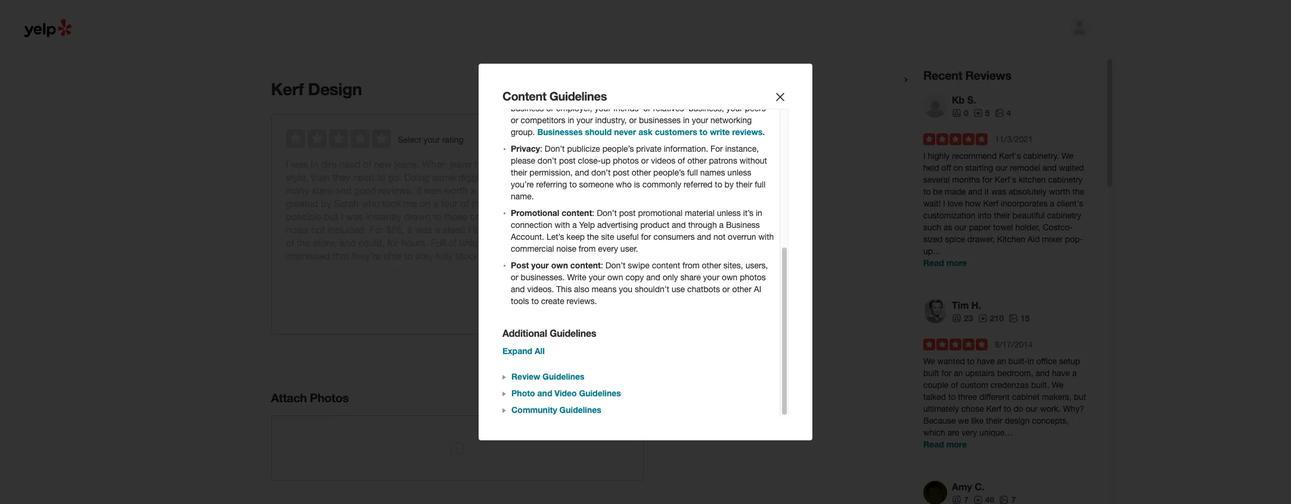Task type: locate. For each thing, give the bounding box(es) containing it.
don't for promotional content
[[597, 209, 617, 218]]

be inside : your contributions to yelp should be unbiased and objective. for example, you shouldn't write reviews of your own business or employer, your friends' or relatives' business, your peers or competitors in your industry, or businesses in your networking group.
[[719, 80, 729, 89]]

attach photos
[[271, 391, 349, 405]]

their up towel
[[994, 211, 1010, 221]]

1 vertical spatial shouldn't
[[635, 285, 669, 294]]

guidelines
[[549, 89, 607, 103], [550, 328, 596, 339], [543, 372, 585, 382], [579, 389, 621, 399], [560, 405, 601, 416]]

our
[[559, 84, 572, 94], [996, 163, 1008, 173], [955, 223, 967, 232], [1026, 405, 1038, 414]]

1 vertical spatial 16 review v2 image
[[973, 496, 983, 505]]

content guidelines
[[503, 89, 607, 103]]

a down worth
[[1050, 199, 1055, 209]]

for up patrons
[[711, 144, 723, 154]]

should inside : your contributions to yelp should be unbiased and objective. for example, you shouldn't write reviews of your own business or employer, your friends' or relatives' business, your peers or competitors in your industry, or businesses in your networking group.
[[692, 80, 717, 89]]

1 horizontal spatial should
[[692, 80, 717, 89]]

rating element
[[286, 129, 391, 148]]

1 friends element from the top
[[952, 107, 969, 119]]

also
[[574, 285, 589, 294]]

: down someone
[[592, 209, 595, 218]]

attach photos image
[[450, 441, 464, 455]]

to left by
[[715, 180, 722, 190]]

business,
[[689, 104, 724, 113]]

and
[[511, 92, 525, 101], [1043, 163, 1057, 173], [575, 168, 589, 178], [968, 187, 982, 197], [672, 221, 686, 230], [697, 232, 711, 242], [646, 273, 660, 283], [511, 285, 525, 294], [1036, 369, 1050, 379], [537, 389, 552, 399]]

or down the private
[[641, 156, 649, 166]]

0 horizontal spatial for
[[566, 92, 578, 101]]

reviews.
[[732, 127, 765, 137], [567, 297, 597, 306]]

full down without
[[755, 180, 766, 190]]

1 horizontal spatial people's
[[653, 168, 685, 178]]

write down networking
[[710, 127, 730, 137]]

kerf left the design
[[271, 79, 304, 99]]

0 vertical spatial unless
[[727, 168, 751, 178]]

of inside : your contributions to yelp should be unbiased and objective. for example, you shouldn't write reviews of your own business or employer, your friends' or relatives' business, your peers or competitors in your industry, or businesses in your networking group.
[[720, 92, 727, 101]]

contributions
[[613, 80, 662, 89]]

0 horizontal spatial reviews.
[[567, 297, 597, 306]]

1 vertical spatial 5 star rating image
[[923, 339, 988, 351]]

people's
[[603, 144, 634, 154], [653, 168, 685, 178]]

customers
[[655, 127, 697, 137]]

1 horizontal spatial have
[[1052, 369, 1070, 379]]

for inside we wanted to have an built-in office setup built for an upstairs bedroom, and have a couple of custom credenzas built. we talked to three different cabinet makers, but ultimately chose kerf to do our work. why? because we like their design concepts, which are very unique…
[[942, 369, 952, 379]]

reviews. up instance,
[[732, 127, 765, 137]]

0 vertical spatial don't
[[538, 156, 557, 166]]

friends element containing 0
[[952, 107, 969, 119]]

by
[[725, 180, 734, 190]]

guidelines for additional guidelines
[[550, 328, 596, 339]]

1 vertical spatial write
[[710, 127, 730, 137]]

don't up advertising
[[597, 209, 617, 218]]

ultimately
[[923, 405, 959, 414]]

3 friends element from the top
[[952, 495, 969, 505]]

beautiful
[[1013, 211, 1045, 221]]

guidelines for content guidelines
[[549, 89, 607, 103]]

1 horizontal spatial don't
[[591, 168, 611, 178]]

photos
[[613, 156, 639, 166], [740, 273, 766, 283]]

our right 'starting'
[[996, 163, 1008, 173]]

unless
[[727, 168, 751, 178], [717, 209, 741, 218]]

1 horizontal spatial write
[[710, 127, 730, 137]]

to down business,
[[700, 127, 708, 137]]

you up friends'
[[617, 92, 630, 101]]

absolutely
[[1009, 187, 1047, 197]]

0 vertical spatial shouldn't
[[633, 92, 667, 101]]

of inside : don't publicize people's private information. for instance, please don't post close-up photos or videos of other patrons without their permission, and don't post other people's full names unless you're referring to someone who is commonly referred to by their full name.
[[678, 156, 685, 166]]

photos element
[[995, 107, 1011, 119], [1009, 313, 1030, 325], [999, 495, 1016, 505]]

to inside i highly recommend kerf's cabinetry. we held off on starting our remodel and waited several months for kerf's kitchen cabinetry to be made and it was absolutely worth the wait! i love how kerf incorporates a client's customization into their beautiful cabinetry such as our paper towel holder, costco- sized spice drawer, kitchen aid mixer pop- up…
[[923, 187, 931, 197]]

content inside : don't swipe content from other sites, users, or businesses. write your own copy and only share your own photos and videos. this also means you shouldn't use chatbots or other ai tools to create reviews.
[[652, 261, 680, 271]]

1 vertical spatial be
[[933, 187, 943, 197]]

or inside : don't publicize people's private information. for instance, please don't post close-up photos or videos of other patrons without their permission, and don't post other people's full names unless you're referring to someone who is commonly referred to by their full name.
[[641, 156, 649, 166]]

16 review v2 image for h.
[[978, 314, 988, 324]]

1 vertical spatial photos element
[[1009, 313, 1030, 325]]

16 friends v2 image for kb s.
[[952, 108, 962, 118]]

1 vertical spatial with
[[759, 232, 774, 242]]

5 star rating image
[[923, 134, 988, 145], [923, 339, 988, 351]]

with
[[555, 221, 570, 230], [759, 232, 774, 242]]

0 horizontal spatial with
[[555, 221, 570, 230]]

amy c.
[[952, 482, 985, 493]]

1 vertical spatial for
[[711, 144, 723, 154]]

: for post your own content
[[601, 261, 603, 271]]

to inside : don't swipe content from other sites, users, or businesses. write your own copy and only share your own photos and videos. this also means you shouldn't use chatbots or other ai tools to create reviews.
[[531, 297, 539, 306]]

2 vertical spatial kerf
[[986, 405, 1002, 414]]

2 horizontal spatial of
[[951, 381, 958, 390]]

all
[[535, 346, 545, 356]]

be down several at the top right of the page
[[933, 187, 943, 197]]

16 friends v2 image
[[952, 108, 962, 118], [952, 314, 962, 324], [952, 496, 962, 505]]

close sidebar icon image
[[901, 75, 911, 85], [901, 75, 911, 85]]

1 vertical spatial reviews.
[[567, 297, 597, 306]]

shouldn't inside : don't swipe content from other sites, users, or businesses. write your own copy and only share your own photos and videos. this also means you shouldn't use chatbots or other ai tools to create reviews.
[[635, 285, 669, 294]]

product
[[640, 221, 669, 230]]

of down information.
[[678, 156, 685, 166]]

0 vertical spatial 16 review v2 image
[[978, 314, 988, 324]]

you inside : don't swipe content from other sites, users, or businesses. write your own copy and only share your own photos and videos. this also means you shouldn't use chatbots or other ai tools to create reviews.
[[619, 285, 633, 294]]

because
[[923, 417, 956, 426]]

from inside : don't post promotional material unless it's in connection with a yelp advertising product and through a business account. let's keep the site useful for consumers and not overrun with commercial noise from every user.
[[579, 244, 596, 254]]

should down industry,
[[585, 127, 612, 137]]

reviews element containing 210
[[978, 313, 1004, 325]]

the inside i highly recommend kerf's cabinetry. we held off on starting our remodel and waited several months for kerf's kitchen cabinetry to be made and it was absolutely worth the wait! i love how kerf incorporates a client's customization into their beautiful cabinetry such as our paper towel holder, costco- sized spice drawer, kitchen aid mixer pop- up…
[[1073, 187, 1084, 197]]

reviews element
[[973, 107, 990, 119], [978, 313, 1004, 325], [973, 495, 995, 505]]

their up unique…
[[986, 417, 1003, 426]]

please
[[511, 156, 535, 166]]

16 friends v2 image down amy
[[952, 496, 962, 505]]

in inside we wanted to have an built-in office setup built for an upstairs bedroom, and have a couple of custom credenzas built. we talked to three different cabinet makers, but ultimately chose kerf to do our work. why? because we like their design concepts, which are very unique…
[[1028, 357, 1034, 367]]

0 vertical spatial photos element
[[995, 107, 1011, 119]]

content for your
[[570, 261, 601, 271]]

1 horizontal spatial i
[[943, 199, 945, 209]]

c.
[[975, 482, 985, 493]]

friends element containing 23
[[952, 313, 973, 325]]

other left sites,
[[702, 261, 721, 271]]

don't inside : don't post promotional material unless it's in connection with a yelp advertising product and through a business account. let's keep the site useful for consumers and not overrun with commercial noise from every user.
[[597, 209, 617, 218]]

and up built.
[[1036, 369, 1050, 379]]

16 photos v2 image
[[995, 108, 1004, 118], [1009, 314, 1018, 324], [999, 496, 1009, 505]]

shouldn't down copy
[[635, 285, 669, 294]]

your left rating
[[424, 135, 440, 145]]

guidelines down create
[[550, 328, 596, 339]]

worth
[[1049, 187, 1070, 197]]

for
[[982, 175, 993, 185], [641, 232, 651, 242], [942, 369, 952, 379]]

and left it
[[968, 187, 982, 197]]

kerf inside we wanted to have an built-in office setup built for an upstairs bedroom, and have a couple of custom credenzas built. we talked to three different cabinet makers, but ultimately chose kerf to do our work. why? because we like their design concepts, which are very unique…
[[986, 405, 1002, 414]]

built
[[923, 369, 939, 379]]

people's down videos on the top right of page
[[653, 168, 685, 178]]

an down wanted
[[954, 369, 963, 379]]

1 horizontal spatial be
[[933, 187, 943, 197]]

None text field
[[286, 158, 629, 171]]

0 vertical spatial an
[[997, 357, 1006, 367]]

select your rating
[[398, 135, 463, 145]]

1 vertical spatial you
[[619, 285, 633, 294]]

0 vertical spatial reviews element
[[973, 107, 990, 119]]

2 5 star rating image from the top
[[923, 339, 988, 351]]

every
[[598, 244, 618, 254]]

a up keep on the left of the page
[[572, 221, 577, 230]]

shouldn't inside : your contributions to yelp should be unbiased and objective. for example, you shouldn't write reviews of your own business or employer, your friends' or relatives' business, your peers or competitors in your industry, or businesses in your networking group.
[[633, 92, 667, 101]]

and up business
[[511, 92, 525, 101]]

photo
[[511, 389, 535, 399]]

additional guidelines
[[503, 328, 596, 339]]

1 vertical spatial for
[[641, 232, 651, 242]]

None radio
[[307, 129, 326, 148], [350, 129, 369, 148], [307, 129, 326, 148], [350, 129, 369, 148]]

1 vertical spatial 16 friends v2 image
[[952, 314, 962, 324]]

don't
[[545, 144, 565, 154], [597, 209, 617, 218], [605, 261, 626, 271]]

write inside : your contributions to yelp should be unbiased and objective. for example, you shouldn't write reviews of your own business or employer, your friends' or relatives' business, your peers or competitors in your industry, or businesses in your networking group.
[[669, 92, 687, 101]]

spice
[[945, 235, 965, 244]]

for up employer, on the left top
[[566, 92, 578, 101]]

2 vertical spatial post
[[619, 209, 636, 218]]

an
[[997, 357, 1006, 367], [954, 369, 963, 379]]

0 vertical spatial the
[[1073, 187, 1084, 197]]

for inside : don't publicize people's private information. for instance, please don't post close-up photos or videos of other patrons without their permission, and don't post other people's full names unless you're referring to someone who is commonly referred to by their full name.
[[711, 144, 723, 154]]

: inside : don't swipe content from other sites, users, or businesses. write your own copy and only share your own photos and videos. this also means you shouldn't use chatbots or other ai tools to create reviews.
[[601, 261, 603, 271]]

1 vertical spatial from
[[683, 261, 700, 271]]

aid
[[1028, 235, 1040, 244]]

should
[[692, 80, 717, 89], [585, 127, 612, 137]]

to up 'relatives''
[[664, 80, 671, 89]]

guidelines down photo and video guidelines
[[560, 405, 601, 416]]

16 friends v2 image for tim h.
[[952, 314, 962, 324]]

0 horizontal spatial i
[[923, 151, 926, 161]]

highly
[[928, 151, 950, 161]]

23
[[964, 314, 973, 324]]

your up the chatbots
[[703, 273, 720, 283]]

0 horizontal spatial for
[[641, 232, 651, 242]]

kerf's
[[999, 151, 1021, 161], [995, 175, 1017, 185]]

cabinet
[[1012, 393, 1040, 402]]

16 photos v2 image for kb s.
[[995, 108, 1004, 118]]

2 vertical spatial 16 photos v2 image
[[999, 496, 1009, 505]]

0 vertical spatial reviews.
[[732, 127, 765, 137]]

0 horizontal spatial photos
[[613, 156, 639, 166]]

other down information.
[[687, 156, 707, 166]]

is
[[634, 180, 640, 190]]

0 vertical spatial yelp
[[674, 80, 690, 89]]

pop-
[[1065, 235, 1083, 244]]

your down unbiased
[[730, 92, 746, 101]]

read our review guidelines link
[[536, 84, 644, 94]]

shouldn't down contributions
[[633, 92, 667, 101]]

off
[[942, 163, 951, 173]]

attach
[[271, 391, 307, 405]]

i up held
[[923, 151, 926, 161]]

we
[[958, 417, 969, 426]]

1 vertical spatial i
[[943, 199, 945, 209]]

0 horizontal spatial from
[[579, 244, 596, 254]]

0 horizontal spatial yelp
[[579, 221, 595, 230]]

1 vertical spatial 16 photos v2 image
[[1009, 314, 1018, 324]]

0 vertical spatial from
[[579, 244, 596, 254]]

: inside : don't publicize people's private information. for instance, please don't post close-up photos or videos of other patrons without their permission, and don't post other people's full names unless you're referring to someone who is commonly referred to by their full name.
[[540, 144, 542, 154]]

private
[[636, 144, 662, 154]]

2 vertical spatial don't
[[605, 261, 626, 271]]

post up who
[[613, 168, 629, 178]]

0 horizontal spatial people's
[[603, 144, 634, 154]]

for
[[566, 92, 578, 101], [711, 144, 723, 154]]

reviews. down also
[[567, 297, 597, 306]]

with right overrun
[[759, 232, 774, 242]]

photos element containing 15
[[1009, 313, 1030, 325]]

1 horizontal spatial from
[[683, 261, 700, 271]]

amy
[[952, 482, 972, 493]]

friends element for tim
[[952, 313, 973, 325]]

own inside : your contributions to yelp should be unbiased and objective. for example, you shouldn't write reviews of your own business or employer, your friends' or relatives' business, your peers or competitors in your industry, or businesses in your networking group.
[[748, 92, 764, 101]]

of
[[720, 92, 727, 101], [678, 156, 685, 166], [951, 381, 958, 390]]

design
[[308, 79, 362, 99]]

from down keep on the left of the page
[[579, 244, 596, 254]]

and inside photo and video guidelines button
[[537, 389, 552, 399]]

2 vertical spatial of
[[951, 381, 958, 390]]

2 vertical spatial reviews element
[[973, 495, 995, 505]]

5 star rating image up highly
[[923, 134, 988, 145]]

content up only at right
[[652, 261, 680, 271]]

0 horizontal spatial write
[[669, 92, 687, 101]]

5 star rating image up wanted
[[923, 339, 988, 351]]

for inside : your contributions to yelp should be unbiased and objective. for example, you shouldn't write reviews of your own business or employer, your friends' or relatives' business, your peers or competitors in your industry, or businesses in your networking group.
[[566, 92, 578, 101]]

1 horizontal spatial yelp
[[674, 80, 690, 89]]

we wanted to have an built-in office setup built for an upstairs bedroom, and have a couple of custom credenzas built. we talked to three different cabinet makers, but ultimately chose kerf to do our work. why? because we like their design concepts, which are very unique…
[[923, 357, 1086, 438]]

noise
[[556, 244, 576, 254]]

kerf's up was
[[995, 175, 1017, 185]]

photos inside : don't swipe content from other sites, users, or businesses. write your own copy and only share your own photos and videos. this also means you shouldn't use chatbots or other ai tools to create reviews.
[[740, 273, 766, 283]]

1 vertical spatial of
[[678, 156, 685, 166]]

0 vertical spatial 16 photos v2 image
[[995, 108, 1004, 118]]

0 vertical spatial don't
[[545, 144, 565, 154]]

or right the chatbots
[[722, 285, 730, 294]]

reviews element containing 5
[[973, 107, 990, 119]]

the left site
[[587, 232, 599, 242]]

friends element for amy
[[952, 495, 969, 505]]

concepts,
[[1032, 417, 1069, 426]]

and up tools
[[511, 285, 525, 294]]

post up advertising
[[619, 209, 636, 218]]

other left the ai
[[732, 285, 752, 294]]

example,
[[580, 92, 614, 101]]

with up let's
[[555, 221, 570, 230]]

account.
[[511, 232, 544, 242]]

are
[[948, 429, 959, 438]]

of inside we wanted to have an built-in office setup built for an upstairs bedroom, and have a couple of custom credenzas built. we talked to three different cabinet makers, but ultimately chose kerf to do our work. why? because we like their design concepts, which are very unique…
[[951, 381, 958, 390]]

0 vertical spatial you
[[617, 92, 630, 101]]

0 vertical spatial for
[[982, 175, 993, 185]]

don't
[[538, 156, 557, 166], [591, 168, 611, 178]]

and down the through
[[697, 232, 711, 242]]

up
[[601, 156, 611, 166]]

0 vertical spatial post
[[559, 156, 576, 166]]

tim
[[952, 300, 969, 311]]

and inside we wanted to have an built-in office setup built for an upstairs bedroom, and have a couple of custom credenzas built. we talked to three different cabinet makers, but ultimately chose kerf to do our work. why? because we like their design concepts, which are very unique…
[[1036, 369, 1050, 379]]

1 vertical spatial the
[[587, 232, 599, 242]]

0 vertical spatial with
[[555, 221, 570, 230]]

referring
[[536, 180, 567, 190]]

1 vertical spatial photos
[[740, 273, 766, 283]]

friends element down tim
[[952, 313, 973, 325]]

several
[[923, 175, 950, 185]]

photos down the users,
[[740, 273, 766, 283]]

None radio
[[286, 129, 305, 148], [329, 129, 348, 148], [372, 129, 391, 148], [286, 129, 305, 148], [329, 129, 348, 148], [372, 129, 391, 148]]

16 review v2 image
[[978, 314, 988, 324], [973, 496, 983, 505]]

to up wait!
[[923, 187, 931, 197]]

content up the write
[[570, 261, 601, 271]]

own
[[748, 92, 764, 101], [551, 261, 568, 271], [608, 273, 623, 283], [722, 273, 738, 283]]

1 horizontal spatial with
[[759, 232, 774, 242]]

and inside : don't publicize people's private information. for instance, please don't post close-up photos or videos of other patrons without their permission, and don't post other people's full names unless you're referring to someone who is commonly referred to by their full name.
[[575, 168, 589, 178]]

your down "example,"
[[595, 104, 611, 113]]

2 vertical spatial friends element
[[952, 495, 969, 505]]

don't inside : don't swipe content from other sites, users, or businesses. write your own copy and only share your own photos and videos. this also means you shouldn't use chatbots or other ai tools to create reviews.
[[605, 261, 626, 271]]

it's
[[743, 209, 754, 218]]

unless up by
[[727, 168, 751, 178]]

sized
[[923, 235, 943, 244]]

your down business,
[[692, 116, 708, 125]]

other up the is
[[632, 168, 651, 178]]

be left unbiased
[[719, 80, 729, 89]]

0 vertical spatial 5 star rating image
[[923, 134, 988, 145]]

1 vertical spatial an
[[954, 369, 963, 379]]

post inside : don't post promotional material unless it's in connection with a yelp advertising product and through a business account. let's keep the site useful for consumers and not overrun with commercial noise from every user.
[[619, 209, 636, 218]]

friends element
[[952, 107, 969, 119], [952, 313, 973, 325], [952, 495, 969, 505]]

reviews element for c.
[[973, 495, 995, 505]]

1 horizontal spatial photos
[[740, 273, 766, 283]]

reviews element right 0
[[973, 107, 990, 119]]

your down employer, on the left top
[[577, 116, 593, 125]]

1 vertical spatial unless
[[717, 209, 741, 218]]

only
[[663, 273, 678, 283]]

2 vertical spatial 16 friends v2 image
[[952, 496, 962, 505]]

: inside : don't post promotional material unless it's in connection with a yelp advertising product and through a business account. let's keep the site useful for consumers and not overrun with commercial noise from every user.
[[592, 209, 595, 218]]

guidelines up employer, on the left top
[[549, 89, 607, 103]]

1 horizontal spatial for
[[942, 369, 952, 379]]

guidelines up photo and video guidelines button on the bottom of page
[[543, 372, 585, 382]]

of right 'reviews'
[[720, 92, 727, 101]]

0 vertical spatial friends element
[[952, 107, 969, 119]]

0 horizontal spatial don't
[[538, 156, 557, 166]]

photos element containing 4
[[995, 107, 1011, 119]]

: down every
[[601, 261, 603, 271]]

photo of kb s. image
[[923, 94, 947, 118]]

from up share
[[683, 261, 700, 271]]

cabinetry up worth
[[1048, 175, 1083, 185]]

1 vertical spatial full
[[755, 180, 766, 190]]

recommend
[[952, 151, 997, 161]]

design
[[1005, 417, 1030, 426]]

0 vertical spatial photos
[[613, 156, 639, 166]]

don't down businesses
[[545, 144, 565, 154]]

0 vertical spatial people's
[[603, 144, 634, 154]]

chatbots
[[687, 285, 720, 294]]

1 horizontal spatial the
[[1073, 187, 1084, 197]]

2 friends element from the top
[[952, 313, 973, 325]]

a inside i highly recommend kerf's cabinetry. we held off on starting our remodel and waited several months for kerf's kitchen cabinetry to be made and it was absolutely worth the wait! i love how kerf incorporates a client's customization into their beautiful cabinetry such as our paper towel holder, costco- sized spice drawer, kitchen aid mixer pop- up…
[[1050, 199, 1055, 209]]

0 vertical spatial for
[[566, 92, 578, 101]]

review guidelines
[[511, 372, 585, 382]]

as
[[944, 223, 952, 232]]

1 vertical spatial friends element
[[952, 313, 973, 325]]

0 horizontal spatial an
[[954, 369, 963, 379]]

0 vertical spatial full
[[687, 168, 698, 178]]

industry,
[[595, 116, 627, 125]]

people's up up
[[603, 144, 634, 154]]

three
[[958, 393, 977, 402]]

don't up permission,
[[538, 156, 557, 166]]

2 vertical spatial we
[[1052, 381, 1064, 390]]

should up 'reviews'
[[692, 80, 717, 89]]

friends element for kb
[[952, 107, 969, 119]]

1 horizontal spatial of
[[720, 92, 727, 101]]

office
[[1037, 357, 1057, 367]]

1 vertical spatial have
[[1052, 369, 1070, 379]]

the up client's
[[1073, 187, 1084, 197]]

1 16 friends v2 image from the top
[[952, 108, 962, 118]]

or down friends'
[[629, 116, 637, 125]]

and inside : your contributions to yelp should be unbiased and objective. for example, you shouldn't write reviews of your own business or employer, your friends' or relatives' business, your peers or competitors in your industry, or businesses in your networking group.
[[511, 92, 525, 101]]

don't down every
[[605, 261, 626, 271]]

: your contributions to yelp should be unbiased and objective. for example, you shouldn't write reviews of your own business or employer, your friends' or relatives' business, your peers or competitors in your industry, or businesses in your networking group.
[[511, 80, 766, 137]]

0 vertical spatial should
[[692, 80, 717, 89]]

0 vertical spatial write
[[669, 92, 687, 101]]

1 vertical spatial should
[[585, 127, 612, 137]]

2 horizontal spatial for
[[982, 175, 993, 185]]

cabinetry down client's
[[1047, 211, 1082, 221]]

an left built-
[[997, 357, 1006, 367]]

community
[[511, 405, 557, 416]]

0 vertical spatial of
[[720, 92, 727, 101]]

incorporates
[[1001, 199, 1048, 209]]

a up not
[[719, 221, 724, 230]]

h.
[[972, 300, 981, 311]]

their up you're
[[511, 168, 527, 178]]

useful
[[617, 232, 639, 242]]

couple
[[923, 381, 949, 390]]

2 16 friends v2 image from the top
[[952, 314, 962, 324]]

to right referring
[[569, 180, 577, 190]]

1 5 star rating image from the top
[[923, 134, 988, 145]]

and down review guidelines
[[537, 389, 552, 399]]

0 vertical spatial be
[[719, 80, 729, 89]]

keep
[[567, 232, 585, 242]]

3 16 friends v2 image from the top
[[952, 496, 962, 505]]

don't inside : don't publicize people's private information. for instance, please don't post close-up photos or videos of other patrons without their permission, and don't post other people's full names unless you're referring to someone who is commonly referred to by their full name.
[[545, 144, 565, 154]]

don't for post your own content
[[605, 261, 626, 271]]

permission,
[[530, 168, 573, 178]]

makers,
[[1042, 393, 1072, 402]]

friends element down kb
[[952, 107, 969, 119]]

2 vertical spatial photos element
[[999, 495, 1016, 505]]

have up upstairs
[[977, 357, 995, 367]]

our right do
[[1026, 405, 1038, 414]]

1 vertical spatial don't
[[591, 168, 611, 178]]



Task type: vqa. For each thing, say whether or not it's contained in the screenshot.
Expand All button
yes



Task type: describe. For each thing, give the bounding box(es) containing it.
s.
[[967, 94, 976, 106]]

unique…
[[980, 429, 1013, 438]]

promotional content
[[511, 208, 592, 218]]

very
[[962, 429, 977, 438]]

own up means
[[608, 273, 623, 283]]

close image
[[773, 90, 787, 105]]

in inside : don't post promotional material unless it's in connection with a yelp advertising product and through a business account. let's keep the site useful for consumers and not overrun with commercial noise from every user.
[[756, 209, 762, 218]]

content guidelines dialog
[[0, 0, 1291, 505]]

photos element for amy c.
[[999, 495, 1016, 505]]

drawer,
[[967, 235, 995, 244]]

1 vertical spatial post
[[613, 168, 629, 178]]

from inside : don't swipe content from other sites, users, or businesses. write your own copy and only share your own photos and videos. this also means you shouldn't use chatbots or other ai tools to create reviews.
[[683, 261, 700, 271]]

built-
[[1009, 357, 1028, 367]]

be inside i highly recommend kerf's cabinetry. we held off on starting our remodel and waited several months for kerf's kitchen cabinetry to be made and it was absolutely worth the wait! i love how kerf incorporates a client's customization into their beautiful cabinetry such as our paper towel holder, costco- sized spice drawer, kitchen aid mixer pop- up…
[[933, 187, 943, 197]]

guidelines for review guidelines
[[543, 372, 585, 382]]

we inside i highly recommend kerf's cabinetry. we held off on starting our remodel and waited several months for kerf's kitchen cabinetry to be made and it was absolutely worth the wait! i love how kerf incorporates a client's customization into their beautiful cabinetry such as our paper towel holder, costco- sized spice drawer, kitchen aid mixer pop- up…
[[1062, 151, 1074, 161]]

costco-
[[1043, 223, 1073, 232]]

to left three
[[948, 393, 956, 402]]

1 horizontal spatial full
[[755, 180, 766, 190]]

0 horizontal spatial full
[[687, 168, 698, 178]]

starting
[[965, 163, 993, 173]]

tim h.
[[952, 300, 981, 311]]

sites,
[[724, 261, 743, 271]]

4
[[1007, 108, 1011, 118]]

like
[[971, 417, 984, 426]]

do
[[1014, 405, 1023, 414]]

photos inside : don't publicize people's private information. for instance, please don't post close-up photos or videos of other patrons without their permission, and don't post other people's full names unless you're referring to someone who is commonly referred to by their full name.
[[613, 156, 639, 166]]

reviews element for h.
[[978, 313, 1004, 325]]

different
[[979, 393, 1010, 402]]

users,
[[746, 261, 768, 271]]

for inside : don't post promotional material unless it's in connection with a yelp advertising product and through a business account. let's keep the site useful for consumers and not overrun with commercial noise from every user.
[[641, 232, 651, 242]]

through
[[688, 221, 717, 230]]

client's
[[1057, 199, 1083, 209]]

a inside we wanted to have an built-in office setup built for an upstairs bedroom, and have a couple of custom credenzas built. we talked to three different cabinet makers, but ultimately chose kerf to do our work. why? because we like their design concepts, which are very unique…
[[1072, 369, 1077, 379]]

video
[[555, 389, 577, 399]]

16 review v2 image
[[973, 108, 983, 118]]

work.
[[1040, 405, 1061, 414]]

0 vertical spatial kerf
[[271, 79, 304, 99]]

ask
[[639, 127, 653, 137]]

kitchen
[[997, 235, 1025, 244]]

information.
[[664, 144, 708, 154]]

the inside : don't post promotional material unless it's in connection with a yelp advertising product and through a business account. let's keep the site useful for consumers and not overrun with commercial noise from every user.
[[587, 232, 599, 242]]

write
[[567, 273, 586, 283]]

expand all button
[[503, 346, 545, 356]]

group.
[[511, 128, 535, 137]]

your up means
[[589, 273, 605, 283]]

kerf design link
[[271, 79, 507, 100]]

referred
[[684, 180, 713, 190]]

8/17/2014
[[995, 340, 1033, 350]]

don't for privacy
[[545, 144, 565, 154]]

review guidelines button
[[503, 368, 585, 383]]

16 photos v2 image for amy c.
[[999, 496, 1009, 505]]

own down noise
[[551, 261, 568, 271]]

i highly recommend kerf's cabinetry. we held off on starting our remodel and waited several months for kerf's kitchen cabinetry to be made and it was absolutely worth the wait! i love how kerf incorporates a client's customization into their beautiful cabinetry such as our paper towel holder, costco- sized spice drawer, kitchen aid mixer pop- up…
[[923, 151, 1084, 256]]

in up customers
[[683, 116, 690, 125]]

this
[[556, 285, 572, 294]]

photos element for kb s.
[[995, 107, 1011, 119]]

1 vertical spatial people's
[[653, 168, 685, 178]]

your up businesses.
[[531, 261, 549, 271]]

overrun
[[728, 232, 756, 242]]

custom
[[961, 381, 988, 390]]

community guidelines
[[511, 405, 601, 416]]

expand
[[503, 346, 532, 356]]

content up keep on the left of the page
[[562, 208, 592, 218]]

expand all
[[503, 346, 545, 356]]

16 review v2 image for c.
[[973, 496, 983, 505]]

our right read
[[559, 84, 572, 94]]

love
[[948, 199, 963, 209]]

1 horizontal spatial an
[[997, 357, 1006, 367]]

in down employer, on the left top
[[568, 116, 574, 125]]

built.
[[1031, 381, 1050, 390]]

recent reviews
[[923, 68, 1011, 82]]

0 vertical spatial kerf's
[[999, 151, 1021, 161]]

made
[[945, 187, 966, 197]]

0 horizontal spatial should
[[585, 127, 612, 137]]

yelp inside : don't post promotional material unless it's in connection with a yelp advertising product and through a business account. let's keep the site useful for consumers and not overrun with commercial noise from every user.
[[579, 221, 595, 230]]

cabinetry.
[[1023, 151, 1059, 161]]

to left do
[[1004, 405, 1011, 414]]

5 star rating image for kb s.
[[923, 134, 988, 145]]

mixer
[[1042, 235, 1063, 244]]

reviews element for s.
[[973, 107, 990, 119]]

was
[[991, 187, 1006, 197]]

their inside i highly recommend kerf's cabinetry. we held off on starting our remodel and waited several months for kerf's kitchen cabinetry to be made and it was absolutely worth the wait! i love how kerf incorporates a client's customization into their beautiful cabinetry such as our paper towel holder, costco- sized spice drawer, kitchen aid mixer pop- up…
[[994, 211, 1010, 221]]

read
[[536, 84, 557, 94]]

kitchen
[[1019, 175, 1046, 185]]

create
[[541, 297, 564, 306]]

and down 'cabinetry.'
[[1043, 163, 1057, 173]]

instance,
[[725, 144, 759, 154]]

tools
[[511, 297, 529, 306]]

name.
[[511, 192, 534, 201]]

friends'
[[613, 104, 641, 113]]

our inside we wanted to have an built-in office setup built for an upstairs bedroom, and have a couple of custom credenzas built. we talked to three different cabinet makers, but ultimately chose kerf to do our work. why? because we like their design concepts, which are very unique…
[[1026, 405, 1038, 414]]

their right by
[[736, 180, 753, 190]]

: don't post promotional material unless it's in connection with a yelp advertising product and through a business account. let's keep the site useful for consumers and not overrun with commercial noise from every user.
[[511, 209, 774, 254]]

or up group. at the left top of the page
[[511, 116, 518, 125]]

read our review guidelines
[[536, 84, 644, 94]]

of for business,
[[720, 92, 727, 101]]

1 vertical spatial cabinetry
[[1047, 211, 1082, 221]]

reviews. inside : don't swipe content from other sites, users, or businesses. write your own copy and only share your own photos and videos. this also means you shouldn't use chatbots or other ai tools to create reviews.
[[567, 297, 597, 306]]

businesses should never ask customers to write reviews.
[[537, 127, 765, 137]]

unless inside : don't publicize people's private information. for instance, please don't post close-up photos or videos of other patrons without their permission, and don't post other people's full names unless you're referring to someone who is commonly referred to by their full name.
[[727, 168, 751, 178]]

16 photos v2 image for tim h.
[[1009, 314, 1018, 324]]

businesses should never ask customers to write reviews. link
[[537, 127, 765, 137]]

photo of tim h. image
[[923, 300, 947, 324]]

peers
[[745, 104, 766, 113]]

unless inside : don't post promotional material unless it's in connection with a yelp advertising product and through a business account. let's keep the site useful for consumers and not overrun with commercial noise from every user.
[[717, 209, 741, 218]]

photo of amy c. image
[[923, 482, 947, 505]]

connection
[[511, 221, 552, 230]]

copy
[[626, 273, 644, 283]]

16 friends v2 image for amy c.
[[952, 496, 962, 505]]

and up the consumers
[[672, 221, 686, 230]]

5 star rating image for tim h.
[[923, 339, 988, 351]]

promotional
[[638, 209, 683, 218]]

wait!
[[923, 199, 941, 209]]

kerf inside i highly recommend kerf's cabinetry. we held off on starting our remodel and waited several months for kerf's kitchen cabinetry to be made and it was absolutely worth the wait! i love how kerf incorporates a client's customization into their beautiful cabinetry such as our paper towel holder, costco- sized spice drawer, kitchen aid mixer pop- up…
[[983, 199, 999, 209]]

or down 'objective.'
[[546, 104, 554, 113]]

privacy
[[511, 144, 540, 154]]

remodel
[[1010, 163, 1040, 173]]

videos.
[[527, 285, 554, 294]]

names
[[700, 168, 725, 178]]

content for don't
[[652, 261, 680, 271]]

who
[[616, 180, 632, 190]]

for inside i highly recommend kerf's cabinetry. we held off on starting our remodel and waited several months for kerf's kitchen cabinetry to be made and it was absolutely worth the wait! i love how kerf incorporates a client's customization into their beautiful cabinetry such as our paper towel holder, costco- sized spice drawer, kitchen aid mixer pop- up…
[[982, 175, 993, 185]]

their inside we wanted to have an built-in office setup built for an upstairs bedroom, and have a couple of custom credenzas built. we talked to three different cabinet makers, but ultimately chose kerf to do our work. why? because we like their design concepts, which are very unique…
[[986, 417, 1003, 426]]

1 vertical spatial kerf's
[[995, 175, 1017, 185]]

commonly
[[642, 180, 681, 190]]

your up networking
[[726, 104, 743, 113]]

guidelines
[[603, 84, 644, 94]]

of for people's
[[678, 156, 685, 166]]

guidelines right video
[[579, 389, 621, 399]]

wanted
[[937, 357, 965, 367]]

our right as
[[955, 223, 967, 232]]

means
[[592, 285, 617, 294]]

business
[[511, 104, 544, 113]]

: inside : your contributions to yelp should be unbiased and objective. for example, you shouldn't write reviews of your own business or employer, your friends' or relatives' business, your peers or competitors in your industry, or businesses in your networking group.
[[589, 80, 592, 89]]

additional
[[503, 328, 547, 339]]

setup
[[1059, 357, 1080, 367]]

yelp inside : your contributions to yelp should be unbiased and objective. for example, you shouldn't write reviews of your own business or employer, your friends' or relatives' business, your peers or competitors in your industry, or businesses in your networking group.
[[674, 80, 690, 89]]

0 vertical spatial have
[[977, 357, 995, 367]]

competitors
[[521, 116, 565, 125]]

photos
[[310, 391, 349, 405]]

to up upstairs
[[967, 357, 975, 367]]

own down sites,
[[722, 273, 738, 283]]

: for privacy
[[540, 144, 542, 154]]

you inside : your contributions to yelp should be unbiased and objective. for example, you shouldn't write reviews of your own business or employer, your friends' or relatives' business, your peers or competitors in your industry, or businesses in your networking group.
[[617, 92, 630, 101]]

guidelines for community guidelines
[[560, 405, 601, 416]]

post
[[511, 261, 529, 271]]

ai
[[754, 285, 761, 294]]

or down post
[[511, 273, 518, 283]]

0 vertical spatial cabinetry
[[1048, 175, 1083, 185]]

1 vertical spatial we
[[923, 357, 935, 367]]

to inside : your contributions to yelp should be unbiased and objective. for example, you shouldn't write reviews of your own business or employer, your friends' or relatives' business, your peers or competitors in your industry, or businesses in your networking group.
[[664, 80, 671, 89]]

upstairs
[[965, 369, 995, 379]]

and left only at right
[[646, 273, 660, 283]]

objective.
[[527, 92, 563, 101]]

: for promotional content
[[592, 209, 595, 218]]

close-
[[578, 156, 601, 166]]

photos element for tim h.
[[1009, 313, 1030, 325]]

or up businesses at the top of the page
[[643, 104, 651, 113]]

talked
[[923, 393, 946, 402]]

customization
[[923, 211, 976, 221]]

unbiased
[[731, 80, 765, 89]]

1 horizontal spatial reviews.
[[732, 127, 765, 137]]



